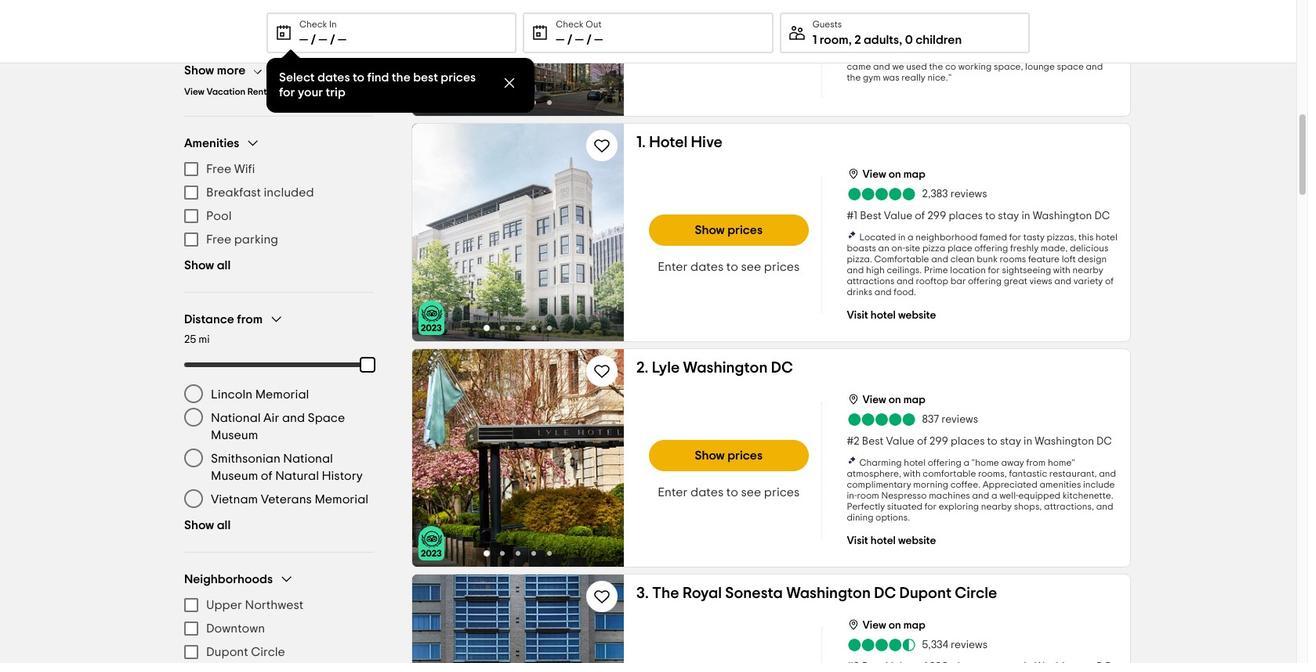Task type: describe. For each thing, give the bounding box(es) containing it.
used
[[906, 62, 927, 71]]

5,334 reviews link
[[847, 638, 988, 653]]

1 show all from the top
[[184, 259, 231, 272]]

menu for neighborhoods
[[184, 594, 374, 664]]

to inside select dates to find the best prices for your trip
[[353, 71, 365, 84]]

2.
[[637, 360, 649, 376]]

making
[[952, 40, 983, 49]]

# 2 best value of 299 places to stay in washington dc
[[847, 436, 1112, 447]]

dupont circle
[[206, 647, 285, 659]]

comfortable
[[874, 254, 929, 264]]

lounge
[[1025, 62, 1055, 71]]

of down the 837
[[917, 436, 927, 447]]

map for 2. lyle washington dc
[[904, 395, 926, 406]]

feature
[[1028, 254, 1060, 264]]

view on map button for hotel hive
[[847, 164, 926, 181]]

history
[[322, 470, 363, 483]]

see for washington
[[741, 486, 761, 499]]

lincoln
[[211, 389, 253, 401]]

a inside located in a neighborhood famed for tasty pizzas, this hotel boasts an on-site pizza place offering freshly made, delicious pizza. comfortable and clean bunk rooms feature loft design and high ceilings. prime location for sightseeing with nearby attractions and rooftop bar offering great views and variety of drinks and food.
[[908, 232, 914, 242]]

i
[[1056, 40, 1059, 49]]

air
[[263, 412, 279, 425]]

smithsonian
[[211, 453, 281, 466]]

northwest
[[245, 600, 304, 612]]

group containing amenities
[[184, 136, 374, 274]]

3.
[[637, 586, 649, 602]]

charming hotel offering a "home away from home" atmosphere, with comfortable rooms, fantastic restaurant, and complimentary morning coffee. appreciated amenities include in-room nespresso machines and a well-equipped kitchenette. perfectly situated for exploring nearby shops, attractions, and dining options. button
[[847, 456, 1118, 523]]

2 , from the left
[[899, 34, 902, 46]]

space,
[[994, 62, 1023, 71]]

# for 2. lyle washington dc
[[847, 436, 854, 447]]

room inside guests 1 room , 2 adults , 0 children
[[820, 34, 849, 46]]

2 vertical spatial reviews
[[951, 640, 988, 651]]

1 vertical spatial really
[[902, 73, 926, 82]]

views
[[1030, 276, 1053, 286]]

freshly
[[1010, 243, 1039, 253]]

and down kitchenette.
[[1096, 502, 1114, 512]]

free parking
[[206, 234, 278, 246]]

all inside '" thank you churchill for making everything easy. i really enjoyed all of the amenities offered in the building. our team came and we used the co working space, lounge space and the gym was really nice.'
[[884, 51, 894, 60]]

1 show prices button from the top
[[649, 0, 809, 29]]

# for 1. hotel hive
[[847, 210, 854, 221]]

view for 2,383 reviews
[[863, 169, 886, 180]]

menu for 25 mi
[[184, 383, 374, 512]]

stay for 1. hotel hive
[[998, 210, 1019, 221]]

mi
[[199, 335, 210, 346]]

show inside dropdown button
[[184, 64, 214, 77]]

close image
[[502, 75, 517, 91]]

hotel down food.
[[871, 310, 896, 321]]

1 show all button from the top
[[184, 258, 231, 274]]

complimentary
[[847, 480, 911, 490]]

include
[[1083, 480, 1115, 490]]

nespresso
[[881, 491, 927, 501]]

prices inside select dates to find the best prices for your trip
[[441, 71, 476, 84]]

rentals
[[248, 87, 279, 96]]

stay for 2. lyle washington dc
[[1000, 436, 1021, 447]]

visit hotel website link for 1. hotel hive
[[847, 307, 936, 323]]

parking
[[234, 234, 278, 246]]

easy.
[[1032, 40, 1054, 49]]

wifi
[[234, 163, 255, 176]]

team
[[1083, 51, 1105, 60]]

for up freshly
[[1009, 232, 1021, 242]]

away
[[1001, 458, 1024, 468]]

1 , from the left
[[849, 34, 852, 46]]

5,334
[[922, 640, 949, 651]]

in inside located in a neighborhood famed for tasty pizzas, this hotel boasts an on-site pizza place offering freshly made, delicious pizza. comfortable and clean bunk rooms feature loft design and high ceilings. prime location for sightseeing with nearby attractions and rooftop bar offering great views and variety of drinks and food.
[[898, 232, 906, 242]]

royal
[[683, 586, 722, 602]]

5 — from the left
[[575, 34, 584, 46]]

show prices for washington
[[695, 450, 763, 462]]

fantastic
[[1009, 469, 1048, 479]]

ceilings.
[[887, 265, 922, 275]]

hotel down options.
[[871, 536, 896, 547]]

gym
[[863, 73, 881, 82]]

2. lyle washington dc
[[637, 360, 793, 376]]

working
[[959, 62, 992, 71]]

1 vertical spatial offering
[[968, 276, 1002, 286]]

clean
[[951, 254, 975, 264]]

and down attractions
[[875, 287, 892, 297]]

natural
[[275, 470, 319, 483]]

your
[[298, 86, 323, 99]]

1 for room
[[813, 34, 817, 46]]

dates inside select dates to find the best prices for your trip
[[318, 71, 350, 84]]

neighborhood
[[916, 232, 978, 242]]

offered
[[966, 51, 998, 60]]

places for hotel hive
[[949, 210, 983, 221]]

drinks
[[847, 287, 873, 297]]

shops,
[[1014, 502, 1042, 512]]

2 — from the left
[[319, 34, 327, 46]]

upper northwest
[[206, 600, 304, 612]]

on for 2. lyle washington dc
[[889, 395, 901, 406]]

of inside smithsonian national museum of natural history
[[261, 470, 273, 483]]

view for 5,334 reviews
[[863, 620, 886, 631]]

enjoyed
[[847, 51, 882, 60]]

check for check out — / — / —
[[556, 20, 584, 29]]

for inside '" thank you churchill for making everything easy. i really enjoyed all of the amenities offered in the building. our team came and we used the co working space, lounge space and the gym was really nice.'
[[938, 40, 950, 49]]

everything
[[985, 40, 1030, 49]]

837 reviews link
[[847, 412, 978, 428]]

and up food.
[[897, 276, 914, 286]]

distance from
[[184, 313, 263, 326]]

dupont inside menu
[[206, 647, 248, 659]]

website for hotel hive
[[898, 310, 936, 321]]

breakfast
[[206, 187, 261, 199]]

kitchenette.
[[1063, 491, 1114, 501]]

free wifi
[[206, 163, 255, 176]]

lincoln memorial
[[211, 389, 309, 401]]

3 / from the left
[[567, 34, 573, 46]]

site
[[905, 243, 921, 253]]

pool
[[206, 210, 232, 223]]

for inside charming hotel offering a "home away from home" atmosphere, with comfortable rooms, fantastic restaurant, and complimentary morning coffee. appreciated amenities include in-room nespresso machines and a well-equipped kitchenette. perfectly situated for exploring nearby shops, attractions, and dining options.
[[925, 502, 937, 512]]

b&bs & inns
[[206, 15, 271, 27]]

from inside charming hotel offering a "home away from home" atmosphere, with comfortable rooms, fantastic restaurant, and complimentary morning coffee. appreciated amenities include in-room nespresso machines and a well-equipped kitchenette. perfectly situated for exploring nearby shops, attractions, and dining options.
[[1026, 458, 1046, 468]]

hotel
[[649, 134, 688, 150]]

upper
[[206, 600, 242, 612]]

building.
[[1026, 51, 1063, 60]]

1 carousel of images figure from the top
[[412, 0, 624, 116]]

pizza
[[923, 243, 946, 253]]

on for 1. hotel hive
[[889, 169, 901, 180]]

the inside select dates to find the best prices for your trip
[[392, 71, 411, 84]]

free for free parking
[[206, 234, 231, 246]]

for inside select dates to find the best prices for your trip
[[279, 86, 295, 99]]

view down show more
[[184, 87, 205, 96]]

3 — from the left
[[338, 34, 346, 46]]

museum inside national air and space museum
[[211, 430, 258, 442]]

place
[[948, 243, 973, 253]]

options.
[[876, 513, 910, 522]]

dining
[[847, 513, 874, 522]]

" for "
[[948, 73, 952, 82]]

3. the royal sonesta washington dc dupont circle
[[637, 586, 997, 602]]

5.0 of 5 bubbles. 2,383 reviews element
[[847, 186, 988, 202]]

view on map for hotel hive
[[863, 169, 926, 180]]

4 / from the left
[[587, 34, 592, 46]]

2 show all from the top
[[184, 520, 231, 532]]

attractions
[[847, 276, 895, 286]]

value for lyle washington dc
[[886, 436, 915, 447]]

in up "away"
[[1024, 436, 1033, 447]]

" for " thank you churchill for making everything easy. i really enjoyed all of the amenities offered in the building. our team came and we used the co working space, lounge space and the gym was really nice.
[[847, 40, 851, 49]]

best for hotel hive
[[860, 210, 882, 221]]

and right "views"
[[1055, 276, 1072, 286]]

lyle
[[652, 360, 680, 376]]

and up include
[[1099, 469, 1116, 479]]

2,383 reviews link
[[847, 186, 988, 202]]

located in a neighborhood famed for tasty pizzas, this hotel boasts an on-site pizza place offering freshly made, delicious pizza. comfortable and clean bunk rooms feature loft design and high ceilings. prime location for sightseeing with nearby attractions and rooftop bar offering great views and variety of drinks and food. button
[[847, 230, 1118, 298]]

free for free wifi
[[206, 163, 231, 176]]

0 horizontal spatial memorial
[[255, 389, 309, 401]]

for down bunk
[[988, 265, 1000, 275]]

well-
[[1000, 491, 1019, 501]]

veterans
[[261, 494, 312, 506]]

reviews for lyle washington dc
[[942, 415, 978, 426]]

adults
[[864, 34, 899, 46]]

2,383 reviews
[[922, 189, 988, 200]]

and up was
[[873, 62, 890, 71]]

view for 837 reviews
[[863, 395, 886, 406]]

restaurant,
[[1050, 469, 1097, 479]]

1 vertical spatial 2
[[854, 436, 860, 447]]

2 show all button from the top
[[184, 518, 231, 534]]

1.
[[637, 134, 646, 150]]

great
[[1004, 276, 1028, 286]]

4 — from the left
[[556, 34, 565, 46]]

enter for hotel
[[658, 261, 688, 273]]

carousel of images figure for 1.
[[412, 123, 624, 341]]

0
[[905, 34, 913, 46]]

offering inside charming hotel offering a "home away from home" atmosphere, with comfortable rooms, fantastic restaurant, and complimentary morning coffee. appreciated amenities include in-room nespresso machines and a well-equipped kitchenette. perfectly situated for exploring nearby shops, attractions, and dining options.
[[928, 458, 962, 468]]

1 for best
[[854, 210, 858, 221]]

1 — from the left
[[299, 34, 308, 46]]

2 horizontal spatial a
[[992, 491, 998, 501]]

pizza.
[[847, 254, 872, 264]]

of down 2,383 reviews link at right
[[915, 210, 925, 221]]

rooftop
[[916, 276, 949, 286]]

the
[[652, 586, 679, 602]]

1 vertical spatial a
[[964, 458, 970, 468]]

save to a trip image
[[593, 362, 611, 381]]

vacation
[[207, 87, 246, 96]]

in up tasty
[[1022, 210, 1031, 221]]

visit hotel website for hotel hive
[[847, 310, 936, 321]]

2 inside guests 1 room , 2 adults , 0 children
[[855, 34, 861, 46]]

nice.
[[928, 73, 948, 82]]

variety
[[1074, 276, 1103, 286]]



Task type: locate. For each thing, give the bounding box(es) containing it.
0 vertical spatial places
[[949, 210, 983, 221]]

837 reviews
[[922, 415, 978, 426]]

design
[[1078, 254, 1107, 264]]

check for check in — / — / —
[[299, 20, 327, 29]]

of down smithsonian
[[261, 470, 273, 483]]

299 for hotel hive
[[928, 210, 946, 221]]

the down churchill
[[907, 51, 921, 60]]

2 free from the top
[[206, 234, 231, 246]]

national
[[211, 412, 261, 425], [283, 453, 333, 466]]

" up enjoyed
[[847, 40, 851, 49]]

maximum distance slider
[[350, 348, 385, 383]]

free left wifi
[[206, 163, 231, 176]]

in-
[[847, 491, 857, 501]]

nearby inside charming hotel offering a "home away from home" atmosphere, with comfortable rooms, fantastic restaurant, and complimentary morning coffee. appreciated amenities include in-room nespresso machines and a well-equipped kitchenette. perfectly situated for exploring nearby shops, attractions, and dining options.
[[981, 502, 1012, 512]]

circle
[[955, 586, 997, 602], [251, 647, 285, 659]]

1 vertical spatial 2023 link
[[419, 526, 444, 561]]

1 horizontal spatial dupont
[[900, 586, 952, 602]]

0 vertical spatial save to a trip image
[[593, 136, 611, 155]]

value down 2,383 reviews link at right
[[884, 210, 913, 221]]

b&bs
[[206, 15, 235, 27]]

2 visit from the top
[[847, 536, 868, 547]]

1 horizontal spatial national
[[283, 453, 333, 466]]

1 vertical spatial show all button
[[184, 518, 231, 534]]

menu containing lincoln memorial
[[184, 383, 374, 512]]

1 visit hotel website from the top
[[847, 310, 936, 321]]

memorial
[[255, 389, 309, 401], [315, 494, 369, 506]]

2 on from the top
[[889, 395, 901, 406]]

0 vertical spatial stay
[[998, 210, 1019, 221]]

group containing distance from
[[184, 312, 385, 534]]

2 vertical spatial see
[[741, 486, 761, 499]]

located
[[860, 232, 896, 242]]

0 horizontal spatial 1
[[813, 34, 817, 46]]

of inside located in a neighborhood famed for tasty pizzas, this hotel boasts an on-site pizza place offering freshly made, delicious pizza. comfortable and clean bunk rooms feature loft design and high ceilings. prime location for sightseeing with nearby attractions and rooftop bar offering great views and variety of drinks and food.
[[1105, 276, 1114, 286]]

2 vertical spatial enter dates to see prices
[[658, 486, 800, 499]]

0 vertical spatial reviews
[[951, 189, 988, 200]]

"
[[847, 40, 851, 49], [948, 73, 952, 82]]

0 horizontal spatial dupont
[[206, 647, 248, 659]]

visit for 2. lyle washington dc
[[847, 536, 868, 547]]

1 show prices from the top
[[695, 7, 763, 20]]

2 vertical spatial a
[[992, 491, 998, 501]]

exterior image
[[412, 575, 624, 664]]

check inside "check out — / — / —"
[[556, 20, 584, 29]]

, down "ravi m" icon
[[849, 34, 852, 46]]

1 vertical spatial from
[[1026, 458, 1046, 468]]

" thank you churchill for making everything easy. i really enjoyed all of the amenities offered in the building. our team came and we used the co working space, lounge space and the gym was really nice.
[[847, 40, 1105, 82]]

1 vertical spatial museum
[[211, 470, 258, 483]]

visit for 1. hotel hive
[[847, 310, 868, 321]]

2 vertical spatial all
[[217, 520, 231, 532]]

show more
[[184, 64, 246, 77]]

carousel of images figure
[[412, 0, 624, 116], [412, 123, 624, 341], [412, 349, 624, 567]]

places down 2,383 reviews
[[949, 210, 983, 221]]

view vacation rentals
[[184, 87, 279, 96]]

of right variety
[[1105, 276, 1114, 286]]

map up 2,383 reviews link at right
[[904, 169, 926, 180]]

0 vertical spatial visit
[[847, 310, 868, 321]]

reviews up # 2 best value of 299 places to stay in washington dc on the right bottom
[[942, 415, 978, 426]]

places for lyle washington dc
[[951, 436, 985, 447]]

washington up home"
[[1035, 436, 1094, 447]]

thank
[[851, 40, 877, 49]]

2,383 reviews button
[[847, 186, 988, 202]]

1
[[813, 34, 817, 46], [854, 210, 858, 221]]

2 check from the left
[[556, 20, 584, 29]]

2 website from the top
[[898, 536, 936, 547]]

1 down guests
[[813, 34, 817, 46]]

1 visit from the top
[[847, 310, 868, 321]]

museum inside smithsonian national museum of natural history
[[211, 470, 258, 483]]

of up we
[[896, 51, 905, 60]]

enter for lyle
[[658, 486, 688, 499]]

from right distance
[[237, 313, 263, 326]]

0 vertical spatial enter dates to see prices
[[658, 44, 800, 57]]

0 vertical spatial best
[[860, 210, 882, 221]]

check inside check in — / — / —
[[299, 20, 327, 29]]

space
[[1057, 62, 1084, 71]]

amenities inside charming hotel offering a "home away from home" atmosphere, with comfortable rooms, fantastic restaurant, and complimentary morning coffee. appreciated amenities include in-room nespresso machines and a well-equipped kitchenette. perfectly situated for exploring nearby shops, attractions, and dining options.
[[1040, 480, 1081, 490]]

in
[[329, 20, 337, 29]]

show prices button
[[649, 0, 809, 29], [649, 214, 809, 246], [649, 440, 809, 472]]

show all
[[184, 259, 231, 272], [184, 520, 231, 532]]

0 vertical spatial museum
[[211, 430, 258, 442]]

offering down famed on the right of page
[[975, 243, 1008, 253]]

1 check from the left
[[299, 20, 327, 29]]

famed
[[980, 232, 1007, 242]]

1 horizontal spatial ,
[[899, 34, 902, 46]]

see for hive
[[741, 261, 761, 273]]

and down pizza.
[[847, 265, 864, 275]]

1 horizontal spatial circle
[[955, 586, 997, 602]]

with down loft
[[1053, 265, 1071, 275]]

on up 2,383 reviews link at right
[[889, 169, 901, 180]]

for
[[938, 40, 950, 49], [279, 86, 295, 99], [1009, 232, 1021, 242], [988, 265, 1000, 275], [925, 502, 937, 512]]

group
[[184, 136, 374, 274], [184, 312, 385, 534], [184, 572, 374, 664]]

nearby
[[1073, 265, 1104, 275], [981, 502, 1012, 512]]

save to a trip image for 3.
[[593, 588, 611, 606]]

comfortable
[[923, 469, 976, 479]]

2 enter from the top
[[658, 261, 688, 273]]

on up '5,334 reviews' link
[[889, 620, 901, 631]]

show all button
[[184, 258, 231, 274], [184, 518, 231, 534]]

all for 1st show all button
[[217, 259, 231, 272]]

perfectly
[[847, 502, 885, 512]]

washington up pizzas,
[[1033, 210, 1092, 221]]

2 enter dates to see prices from the top
[[658, 261, 800, 273]]

smithsonian national museum of natural history
[[211, 453, 363, 483]]

enter dates to see prices for washington
[[658, 486, 800, 499]]

2 vertical spatial on
[[889, 620, 901, 631]]

on
[[889, 169, 901, 180], [889, 395, 901, 406], [889, 620, 901, 631]]

1 vertical spatial visit hotel website link
[[847, 533, 936, 548]]

1 vertical spatial value
[[886, 436, 915, 447]]

room inside charming hotel offering a "home away from home" atmosphere, with comfortable rooms, fantastic restaurant, and complimentary morning coffee. appreciated amenities include in-room nespresso machines and a well-equipped kitchenette. perfectly situated for exploring nearby shops, attractions, and dining options.
[[857, 491, 879, 501]]

the up nice.
[[929, 62, 943, 71]]

1 vertical spatial all
[[217, 259, 231, 272]]

free down pool
[[206, 234, 231, 246]]

3 view on map from the top
[[863, 620, 926, 631]]

best up charming
[[862, 436, 884, 447]]

2 museum from the top
[[211, 470, 258, 483]]

3 see from the top
[[741, 486, 761, 499]]

in up on-
[[898, 232, 906, 242]]

all down vietnam
[[217, 520, 231, 532]]

national inside national air and space museum
[[211, 412, 261, 425]]

visit down dining
[[847, 536, 868, 547]]

boasts
[[847, 243, 876, 253]]

view on map up '5,334 reviews' link
[[863, 620, 926, 631]]

enter dates to see prices for hive
[[658, 261, 800, 273]]

visit
[[847, 310, 868, 321], [847, 536, 868, 547]]

0 vertical spatial menu
[[184, 158, 374, 252]]

1 see from the top
[[741, 44, 761, 57]]

1 horizontal spatial a
[[964, 458, 970, 468]]

0 vertical spatial see
[[741, 44, 761, 57]]

0 vertical spatial view on map button
[[847, 164, 926, 181]]

home"
[[1048, 458, 1075, 468]]

room
[[820, 34, 849, 46], [857, 491, 879, 501]]

value for hotel hive
[[884, 210, 913, 221]]

show prices button for hive
[[649, 214, 809, 246]]

2 carousel of images figure from the top
[[412, 123, 624, 341]]

located in a neighborhood famed for tasty pizzas, this hotel boasts an on-site pizza place offering freshly made, delicious pizza. comfortable and clean bunk rooms feature loft design and high ceilings. prime location for sightseeing with nearby attractions and rooftop bar offering great views and variety of drinks and food.
[[847, 232, 1118, 297]]

check out — / — / —
[[556, 20, 603, 46]]

0 horizontal spatial a
[[908, 232, 914, 242]]

0 vertical spatial 1
[[813, 34, 817, 46]]

3 enter from the top
[[658, 486, 688, 499]]

national up natural
[[283, 453, 333, 466]]

2 see from the top
[[741, 261, 761, 273]]

1 vertical spatial save to a trip image
[[593, 588, 611, 606]]

0 horizontal spatial nearby
[[981, 502, 1012, 512]]

space
[[308, 412, 345, 425]]

0 vertical spatial show prices button
[[649, 0, 809, 29]]

really up our
[[1061, 40, 1085, 49]]

1 vertical spatial reviews
[[942, 415, 978, 426]]

1 vertical spatial national
[[283, 453, 333, 466]]

0 vertical spatial visit hotel website link
[[847, 307, 936, 323]]

circle up 5,334 reviews on the right of the page
[[955, 586, 997, 602]]

0 horizontal spatial really
[[902, 73, 926, 82]]

show all button down vietnam
[[184, 518, 231, 534]]

1 free from the top
[[206, 163, 231, 176]]

0 horizontal spatial national
[[211, 412, 261, 425]]

0 vertical spatial website
[[898, 310, 936, 321]]

view up 837 reviews link
[[863, 395, 886, 406]]

amenities up 'co'
[[923, 51, 964, 60]]

visit hotel website for lyle washington dc
[[847, 536, 936, 547]]

0 horizontal spatial with
[[904, 469, 921, 479]]

reviews for hotel hive
[[951, 189, 988, 200]]

2 vertical spatial view on map button
[[847, 616, 926, 633]]

1 vertical spatial on
[[889, 395, 901, 406]]

,
[[849, 34, 852, 46], [899, 34, 902, 46]]

2023 link for 1.
[[419, 301, 444, 335]]

0 horizontal spatial "
[[847, 40, 851, 49]]

appreciated
[[983, 480, 1038, 490]]

and inside national air and space museum
[[282, 412, 305, 425]]

with inside charming hotel offering a "home away from home" atmosphere, with comfortable rooms, fantastic restaurant, and complimentary morning coffee. appreciated amenities include in-room nespresso machines and a well-equipped kitchenette. perfectly situated for exploring nearby shops, attractions, and dining options.
[[904, 469, 921, 479]]

dupont up '5,334 reviews' link
[[900, 586, 952, 602]]

1 group from the top
[[184, 136, 374, 274]]

2 vertical spatial view on map
[[863, 620, 926, 631]]

more
[[217, 64, 246, 77]]

offering down location on the top right of page
[[968, 276, 1002, 286]]

reviews up # 1 best value of 299 places to stay in washington dc
[[951, 189, 988, 200]]

2 vertical spatial carousel of images figure
[[412, 349, 624, 567]]

2 vertical spatial group
[[184, 572, 374, 664]]

and down coffee.
[[972, 491, 990, 501]]

dupont down downtown
[[206, 647, 248, 659]]

downtown
[[206, 623, 265, 636]]

menu containing upper northwest
[[184, 594, 374, 664]]

1 vertical spatial enter
[[658, 261, 688, 273]]

1 save to a trip image from the top
[[593, 136, 611, 155]]

1 vertical spatial visit hotel website
[[847, 536, 936, 547]]

in inside '" thank you churchill for making everything easy. i really enjoyed all of the amenities offered in the building. our team came and we used the co working space, lounge space and the gym was really nice.'
[[1000, 51, 1008, 60]]

0 vertical spatial really
[[1061, 40, 1085, 49]]

national inside smithsonian national museum of natural history
[[283, 453, 333, 466]]

2 show prices from the top
[[695, 224, 763, 236]]

1 map from the top
[[904, 169, 926, 180]]

6 — from the left
[[594, 34, 603, 46]]

view on map button up 837 reviews link
[[847, 390, 926, 407]]

0 vertical spatial #
[[847, 210, 854, 221]]

nearby down well-
[[981, 502, 1012, 512]]

tasty
[[1024, 232, 1045, 242]]

from up fantastic at the right of page
[[1026, 458, 1046, 468]]

prime
[[924, 265, 948, 275]]

3 carousel of images figure from the top
[[412, 349, 624, 567]]

1 website from the top
[[898, 310, 936, 321]]

best for lyle washington dc
[[862, 436, 884, 447]]

stay up famed on the right of page
[[998, 210, 1019, 221]]

distance
[[184, 313, 234, 326]]

"home
[[972, 458, 999, 468]]

on up 837 reviews link
[[889, 395, 901, 406]]

2 menu from the top
[[184, 383, 374, 512]]

, left 0
[[899, 34, 902, 46]]

bunk
[[977, 254, 998, 264]]

menu
[[184, 158, 374, 252], [184, 383, 374, 512], [184, 594, 374, 664]]

0 horizontal spatial from
[[237, 313, 263, 326]]

view up '5,334 reviews' link
[[863, 620, 886, 631]]

2 view on map button from the top
[[847, 390, 926, 407]]

2 view on map from the top
[[863, 395, 926, 406]]

1 vertical spatial website
[[898, 536, 936, 547]]

hotel inside located in a neighborhood famed for tasty pizzas, this hotel boasts an on-site pizza place offering freshly made, delicious pizza. comfortable and clean bunk rooms feature loft design and high ceilings. prime location for sightseeing with nearby attractions and rooftop bar offering great views and variety of drinks and food.
[[1096, 232, 1118, 242]]

for down machines
[[925, 502, 937, 512]]

rooms,
[[978, 469, 1007, 479]]

washington
[[1033, 210, 1092, 221], [683, 360, 768, 376], [1035, 436, 1094, 447], [786, 586, 871, 602]]

location
[[950, 265, 986, 275]]

3 on from the top
[[889, 620, 901, 631]]

2 show prices button from the top
[[649, 214, 809, 246]]

0 vertical spatial dupont
[[900, 586, 952, 602]]

1 view on map from the top
[[863, 169, 926, 180]]

menu containing free wifi
[[184, 158, 374, 252]]

0 vertical spatial offering
[[975, 243, 1008, 253]]

reviews right 5,334
[[951, 640, 988, 651]]

1 vertical spatial view on map
[[863, 395, 926, 406]]

3 menu from the top
[[184, 594, 374, 664]]

all for 2nd show all button
[[217, 520, 231, 532]]

0 vertical spatial view on map
[[863, 169, 926, 180]]

view on map button up 2,383 reviews link at right
[[847, 164, 926, 181]]

3 show prices from the top
[[695, 450, 763, 462]]

pizzas,
[[1047, 232, 1077, 242]]

1 vertical spatial best
[[862, 436, 884, 447]]

for down the select
[[279, 86, 295, 99]]

2 up charming
[[854, 436, 860, 447]]

for up 'co'
[[938, 40, 950, 49]]

visit hotel website link
[[847, 307, 936, 323], [847, 533, 936, 548]]

1 vertical spatial group
[[184, 312, 385, 534]]

# up 'boasts'
[[847, 210, 854, 221]]

1 vertical spatial circle
[[251, 647, 285, 659]]

nearby inside located in a neighborhood famed for tasty pizzas, this hotel boasts an on-site pizza place offering freshly made, delicious pizza. comfortable and clean bunk rooms feature loft design and high ceilings. prime location for sightseeing with nearby attractions and rooftop bar offering great views and variety of drinks and food.
[[1073, 265, 1104, 275]]

2023 link for 2.
[[419, 526, 444, 561]]

with up morning
[[904, 469, 921, 479]]

amenities
[[184, 137, 239, 149]]

2 save to a trip image from the top
[[593, 588, 611, 606]]

washington right the sonesta
[[786, 586, 871, 602]]

visit hotel website down food.
[[847, 310, 936, 321]]

a left the "home
[[964, 458, 970, 468]]

circle down downtown
[[251, 647, 285, 659]]

show all down vietnam
[[184, 520, 231, 532]]

visit hotel website link for 2. lyle washington dc
[[847, 533, 936, 548]]

0 vertical spatial group
[[184, 136, 374, 274]]

0 vertical spatial enter
[[658, 44, 688, 57]]

4.5 of 5 bubbles. 5,334 reviews element
[[847, 638, 988, 653]]

places up the "home
[[951, 436, 985, 447]]

save to a trip image for 1.
[[593, 136, 611, 155]]

2 group from the top
[[184, 312, 385, 534]]

visit hotel website link down options.
[[847, 533, 936, 548]]

map
[[904, 169, 926, 180], [904, 395, 926, 406], [904, 620, 926, 631]]

show prices for hive
[[695, 224, 763, 236]]

enter dates to see prices
[[658, 44, 800, 57], [658, 261, 800, 273], [658, 486, 800, 499]]

of inside '" thank you churchill for making everything easy. i really enjoyed all of the amenities offered in the building. our team came and we used the co working space, lounge space and the gym was really nice.'
[[896, 51, 905, 60]]

# up atmosphere,
[[847, 436, 854, 447]]

and down team
[[1086, 62, 1103, 71]]

value down "5.0 of 5 bubbles. 837 reviews" element
[[886, 436, 915, 447]]

# 1 best value of 299 places to stay in washington dc
[[847, 210, 1110, 221]]

3 show prices button from the top
[[649, 440, 809, 472]]

2 vertical spatial enter
[[658, 486, 688, 499]]

3 map from the top
[[904, 620, 926, 631]]

299 down 2,383
[[928, 210, 946, 221]]

1 # from the top
[[847, 210, 854, 221]]

1 on from the top
[[889, 169, 901, 180]]

of
[[896, 51, 905, 60], [915, 210, 925, 221], [1105, 276, 1114, 286], [917, 436, 927, 447], [261, 470, 273, 483]]

view
[[184, 87, 205, 96], [863, 169, 886, 180], [863, 395, 886, 406], [863, 620, 886, 631]]

view on map for lyle washington dc
[[863, 395, 926, 406]]

loft
[[1062, 254, 1076, 264]]

1 enter dates to see prices from the top
[[658, 44, 800, 57]]

0 vertical spatial memorial
[[255, 389, 309, 401]]

0 horizontal spatial room
[[820, 34, 849, 46]]

with inside located in a neighborhood famed for tasty pizzas, this hotel boasts an on-site pizza place offering freshly made, delicious pizza. comfortable and clean bunk rooms feature loft design and high ceilings. prime location for sightseeing with nearby attractions and rooftop bar offering great views and variety of drinks and food.
[[1053, 265, 1071, 275]]

dates
[[691, 44, 724, 57], [318, 71, 350, 84], [691, 261, 724, 273], [691, 486, 724, 499]]

1 vertical spatial view on map button
[[847, 390, 926, 407]]

all down you
[[884, 51, 894, 60]]

situated
[[887, 502, 923, 512]]

2 vertical spatial menu
[[184, 594, 374, 664]]

2 map from the top
[[904, 395, 926, 406]]

2 / from the left
[[330, 34, 335, 46]]

room up the perfectly
[[857, 491, 879, 501]]

25
[[184, 335, 196, 346]]

carousel of images figure for 2.
[[412, 349, 624, 567]]

1 museum from the top
[[211, 430, 258, 442]]

1 vertical spatial with
[[904, 469, 921, 479]]

2 vertical spatial map
[[904, 620, 926, 631]]

national down lincoln
[[211, 412, 261, 425]]

best up located
[[860, 210, 882, 221]]

3 enter dates to see prices from the top
[[658, 486, 800, 499]]

837
[[922, 415, 939, 426]]

visit down 'drinks'
[[847, 310, 868, 321]]

2 visit hotel website from the top
[[847, 536, 936, 547]]

1 view on map button from the top
[[847, 164, 926, 181]]

best
[[413, 71, 438, 84]]

came
[[847, 62, 871, 71]]

1 vertical spatial places
[[951, 436, 985, 447]]

0 vertical spatial map
[[904, 169, 926, 180]]

0 vertical spatial "
[[847, 40, 851, 49]]

0 vertical spatial on
[[889, 169, 901, 180]]

1 horizontal spatial check
[[556, 20, 584, 29]]

stay up "away"
[[1000, 436, 1021, 447]]

1 vertical spatial visit
[[847, 536, 868, 547]]

2 2023 link from the top
[[419, 526, 444, 561]]

made,
[[1041, 243, 1068, 253]]

b&bs & inns menu
[[184, 0, 374, 56]]

a up site
[[908, 232, 914, 242]]

0 horizontal spatial ,
[[849, 34, 852, 46]]

1 2023 link from the top
[[419, 301, 444, 335]]

1 horizontal spatial really
[[1061, 40, 1085, 49]]

view on map button for lyle washington dc
[[847, 390, 926, 407]]

5.0 of 5 bubbles. 837 reviews element
[[847, 412, 978, 428]]

in down everything
[[1000, 51, 1008, 60]]

hotel up morning
[[904, 458, 926, 468]]

0 vertical spatial value
[[884, 210, 913, 221]]

dupont
[[900, 586, 952, 602], [206, 647, 248, 659]]

the right find
[[392, 71, 411, 84]]

and right air
[[282, 412, 305, 425]]

the up space,
[[1010, 51, 1024, 60]]

museum down smithsonian
[[211, 470, 258, 483]]

0 vertical spatial with
[[1053, 265, 1071, 275]]

1 vertical spatial 299
[[930, 436, 949, 447]]

we
[[892, 62, 904, 71]]

1 horizontal spatial from
[[1026, 458, 1046, 468]]

299 for lyle washington dc
[[930, 436, 949, 447]]

0 vertical spatial from
[[237, 313, 263, 326]]

2 visit hotel website link from the top
[[847, 533, 936, 548]]

map up '5,334 reviews' link
[[904, 620, 926, 631]]

exploring
[[939, 502, 979, 512]]

hotel inside charming hotel offering a "home away from home" atmosphere, with comfortable rooms, fantastic restaurant, and complimentary morning coffee. appreciated amenities include in-room nespresso machines and a well-equipped kitchenette. perfectly situated for exploring nearby shops, attractions, and dining options.
[[904, 458, 926, 468]]

1 vertical spatial amenities
[[1040, 480, 1081, 490]]

2 up enjoyed
[[855, 34, 861, 46]]

on-
[[892, 243, 905, 253]]

atmosphere,
[[847, 469, 902, 479]]

" down 'co'
[[948, 73, 952, 82]]

view vacation rentals link
[[184, 85, 295, 97]]

the down came
[[847, 73, 861, 82]]

all down free parking
[[217, 259, 231, 272]]

rooms
[[1000, 254, 1026, 264]]

check left "in"
[[299, 20, 327, 29]]

and up prime
[[931, 254, 949, 264]]

show all button down free parking
[[184, 258, 231, 274]]

delicious
[[1070, 243, 1109, 253]]

room down guests
[[820, 34, 849, 46]]

sonesta
[[725, 586, 783, 602]]

1 visit hotel website link from the top
[[847, 307, 936, 323]]

amenities inside '" thank you churchill for making everything easy. i really enjoyed all of the amenities offered in the building. our team came and we used the co working space, lounge space and the gym was really nice.'
[[923, 51, 964, 60]]

" inside '" thank you churchill for making everything easy. i really enjoyed all of the amenities offered in the building. our team came and we used the co working space, lounge space and the gym was really nice.'
[[847, 40, 851, 49]]

1 vertical spatial show prices button
[[649, 214, 809, 246]]

1 vertical spatial see
[[741, 261, 761, 273]]

0 vertical spatial amenities
[[923, 51, 964, 60]]

1 inside guests 1 room , 2 adults , 0 children
[[813, 34, 817, 46]]

website for lyle washington dc
[[898, 536, 936, 547]]

1 / from the left
[[311, 34, 316, 46]]

1 vertical spatial "
[[948, 73, 952, 82]]

co
[[945, 62, 956, 71]]

1 menu from the top
[[184, 158, 374, 252]]

ravi m image
[[847, 14, 866, 33]]

1 vertical spatial show all
[[184, 520, 231, 532]]

0 vertical spatial 2023 link
[[419, 301, 444, 335]]

group containing neighborhoods
[[184, 572, 374, 664]]

299 down the 837
[[930, 436, 949, 447]]

circle inside menu
[[251, 647, 285, 659]]

1 vertical spatial menu
[[184, 383, 374, 512]]

bar
[[951, 276, 966, 286]]

1 enter from the top
[[658, 44, 688, 57]]

3 group from the top
[[184, 572, 374, 664]]

map for 1. hotel hive
[[904, 169, 926, 180]]

0 vertical spatial free
[[206, 163, 231, 176]]

washington right lyle
[[683, 360, 768, 376]]

3 view on map button from the top
[[847, 616, 926, 633]]

vietnam veterans memorial
[[211, 494, 369, 506]]

1 vertical spatial nearby
[[981, 502, 1012, 512]]

2 # from the top
[[847, 436, 854, 447]]

1 vertical spatial enter dates to see prices
[[658, 261, 800, 273]]

1 vertical spatial memorial
[[315, 494, 369, 506]]

1 vertical spatial free
[[206, 234, 231, 246]]

memorial down "history"
[[315, 494, 369, 506]]

really down used at the top
[[902, 73, 926, 82]]

show prices button for washington
[[649, 440, 809, 472]]

view on map up 837 reviews link
[[863, 395, 926, 406]]

save to a trip image
[[593, 136, 611, 155], [593, 588, 611, 606]]

reviews inside button
[[942, 415, 978, 426]]

#
[[847, 210, 854, 221], [847, 436, 854, 447]]



Task type: vqa. For each thing, say whether or not it's contained in the screenshot.
"Best" associated with Best Red Beans and Rice in Gatlinburg
no



